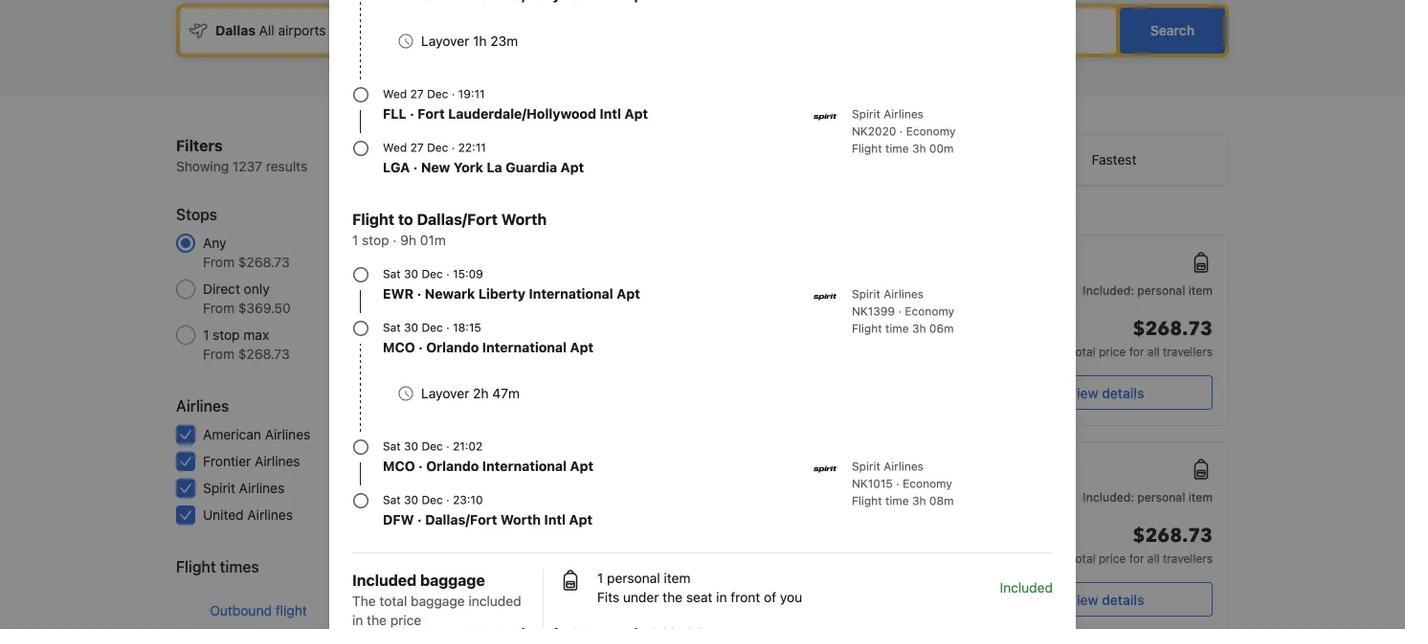 Task type: vqa. For each thing, say whether or not it's contained in the screenshot.
From to the middle
yes



Task type: describe. For each thing, give the bounding box(es) containing it.
08m
[[930, 494, 954, 507]]

return flight
[[385, 603, 461, 619]]

you
[[780, 589, 803, 605]]

results
[[266, 158, 307, 174]]

1 personal item fits under the seat in front of you
[[597, 570, 803, 605]]

apt inside sat 30 dec · 18:15 mco · orlando international apt
[[570, 339, 594, 355]]

07m
[[793, 460, 817, 473]]

1 horizontal spatial dfw
[[621, 276, 647, 289]]

from inside '1 stop max from $268.73'
[[203, 346, 235, 362]]

airlines up american
[[176, 397, 229, 415]]

00m
[[930, 142, 954, 155]]

york
[[454, 159, 483, 175]]

1 vertical spatial baggage
[[411, 593, 465, 609]]

are
[[691, 204, 708, 217]]

apt inside wed 27 dec · 19:11 fll · fort lauderdale/hollywood intl apt
[[625, 106, 648, 122]]

1 details from the top
[[1102, 385, 1145, 401]]

sat for sat 30 dec · 15:09 ewr · newark liberty international apt
[[383, 267, 401, 281]]

23:10 inside sat 30 dec · 23:10 dfw · dallas/fort worth intl apt
[[453, 493, 483, 506]]

the inside 1 personal item fits under the seat in front of you
[[663, 589, 683, 605]]

frontier airlines
[[203, 453, 300, 469]]

2h
[[473, 385, 489, 401]]

direct only from $369.50
[[203, 281, 291, 316]]

1 vertical spatial personal
[[1138, 490, 1186, 504]]

flight to dallas/fort worth 1 stop · 9h 01m
[[352, 210, 547, 248]]

view for 1st view details button from the top
[[1068, 385, 1099, 401]]

search button
[[1120, 8, 1226, 54]]

layover 2h 47m
[[421, 385, 520, 401]]

15:09 inside sat 30 dec · 15:09 ewr · newark liberty international apt
[[453, 267, 483, 281]]

19:04 lga . 27 dec
[[898, 460, 968, 496]]

· inside spirit airlines nk1399 · economy flight time 3h 06m
[[899, 304, 902, 318]]

item inside 1 personal item fits under the seat in front of you
[[664, 570, 691, 586]]

price for 1st view details button from the top
[[1099, 345, 1126, 358]]

outbound flight
[[210, 603, 307, 619]]

18:15
[[453, 321, 481, 334]]

3h for newark liberty international apt
[[912, 322, 926, 335]]

27 for fort
[[410, 87, 424, 101]]

1h
[[473, 33, 487, 49]]

01m inside flight to dallas/fort worth 1 stop · 9h 01m
[[420, 232, 446, 248]]

sat 30 dec · 18:15 mco · orlando international apt
[[383, 321, 594, 355]]

time for newark liberty international apt
[[886, 322, 909, 335]]

personal inside 1 personal item fits under the seat in front of you
[[607, 570, 660, 586]]

in inside 1 personal item fits under the seat in front of you
[[716, 589, 727, 605]]

outbound
[[210, 603, 272, 619]]

1 inside flight to dallas/fort worth 1 stop · 9h 01m
[[352, 232, 358, 248]]

19:11
[[458, 87, 485, 101]]

guardia
[[506, 159, 557, 175]]

19:04
[[925, 460, 968, 478]]

flight left times
[[176, 558, 216, 576]]

spirit airlines image
[[814, 458, 837, 481]]

max
[[244, 327, 269, 343]]

30 for sat 30 dec · 21:02 mco · orlando international apt
[[404, 439, 418, 453]]

any from $268.73
[[203, 235, 290, 270]]

outbound flight button
[[176, 586, 341, 629]]

1237
[[233, 158, 262, 174]]

american airlines
[[203, 427, 310, 442]]

ewr inside sat 30 dec · 15:09 ewr · newark liberty international apt
[[383, 286, 414, 302]]

stops
[[176, 205, 217, 224]]

prices
[[544, 204, 577, 217]]

airlines inside spirit airlines nk1399 · economy flight time 3h 06m
[[884, 287, 924, 301]]

3h for fort lauderdale/hollywood intl apt
[[912, 142, 926, 155]]

188
[[483, 281, 506, 297]]

30 for sat 30 dec · 15:09 ewr · newark liberty international apt
[[404, 267, 418, 281]]

economy for fort lauderdale/hollywood intl apt
[[906, 124, 956, 138]]

included
[[469, 593, 521, 609]]

airlines down 15:09 ewr . 30 dec
[[592, 601, 632, 615]]

international for sat 30 dec · 21:02 mco · orlando international apt
[[482, 458, 567, 474]]

showing
[[176, 158, 229, 174]]

1 travellers from the top
[[1163, 345, 1213, 358]]

dec for sat 30 dec · 21:02 mco · orlando international apt
[[422, 439, 443, 453]]

nk1015
[[852, 477, 893, 490]]

apt inside sat 30 dec · 23:10 dfw · dallas/fort worth intl apt
[[569, 512, 593, 528]]

airlines inside spirit airlines nk1015 · economy flight time 3h 08m
[[884, 460, 924, 473]]

dec for wed 27 dec · 22:11 lga · new york la guardia apt
[[427, 141, 448, 154]]

36
[[489, 453, 506, 469]]

lga inside the 19:04 lga . 27 dec
[[898, 483, 920, 496]]

total
[[380, 593, 407, 609]]

stop inside flight to dallas/fort worth 1 stop · 9h 01m
[[362, 232, 389, 248]]

united
[[203, 507, 244, 523]]

return
[[385, 603, 426, 619]]

economy for orlando international apt
[[903, 477, 953, 490]]

spirit airlines image for newark liberty international apt
[[814, 285, 837, 308]]

1 horizontal spatial 01m
[[792, 547, 814, 560]]

30 for sat 30 dec · 23:10 dfw · dallas/fort worth intl apt
[[404, 493, 418, 506]]

spirit inside spirit airlines nk1399 · economy flight time 3h 06m
[[852, 287, 881, 301]]

sat 30 dec · 23:10 dfw · dallas/fort worth intl apt
[[383, 493, 593, 528]]

total for first view details button from the bottom
[[1069, 551, 1096, 565]]

airlines up frontier airlines
[[265, 427, 310, 442]]

frontier
[[203, 453, 251, 469]]

tab list containing outbound flight
[[176, 586, 506, 629]]

0 vertical spatial spirit airlines
[[203, 480, 285, 496]]

dallas/fort inside sat 30 dec · 23:10 dfw · dallas/fort worth intl apt
[[425, 512, 497, 528]]

47m
[[492, 385, 520, 401]]

all for first view details button from the bottom
[[1148, 551, 1160, 565]]

dec for wed 27 dec · 19:11 fll · fort lauderdale/hollywood intl apt
[[427, 87, 448, 101]]

from inside direct only from $369.50
[[203, 300, 235, 316]]

$268.73 total price for all travellers for 1st view details button from the top
[[1069, 316, 1213, 358]]

la
[[487, 159, 502, 175]]

22:11
[[458, 141, 486, 154]]

15:09 ewr . 30 dec
[[621, 547, 696, 583]]

nk1399
[[852, 304, 895, 318]]

9h 01m
[[774, 547, 814, 560]]

the inside the 'included baggage the total baggage included in the price'
[[367, 612, 387, 628]]

all for 1st view details button from the top
[[1148, 345, 1160, 358]]

included: personal item for 1st view details button from the top
[[1083, 283, 1213, 297]]

wed for fll
[[383, 87, 407, 101]]

prices may change if there are
[[544, 204, 711, 217]]

fll
[[383, 106, 407, 122]]

filters showing 1237 results
[[176, 136, 307, 174]]

sat 30 dec · 21:02 mco · orlando international apt
[[383, 439, 594, 474]]

fastest button
[[1001, 135, 1228, 185]]

apt inside sat 30 dec · 21:02 mco · orlando international apt
[[570, 458, 594, 474]]

under
[[623, 589, 659, 605]]

2 for from the top
[[1130, 551, 1145, 565]]

06m
[[930, 322, 954, 335]]

if
[[649, 204, 656, 217]]

layover 1h 23m
[[421, 33, 518, 49]]

21:02
[[453, 439, 483, 453]]

fits
[[597, 589, 620, 605]]

3h for orlando international apt
[[912, 494, 926, 507]]

wed 27 dec · 19:11 fll · fort lauderdale/hollywood intl apt
[[383, 87, 648, 122]]

cheapest button
[[773, 135, 1001, 185]]

included: for 1st view details button from the top
[[1083, 283, 1135, 297]]

dec for sat 30 dec · 23:10 dfw · dallas/fort worth intl apt
[[422, 493, 443, 506]]

1 for from the top
[[1130, 345, 1145, 358]]

of
[[764, 589, 777, 605]]

flight times
[[176, 558, 259, 576]]

spirit airlines nk2020 · economy flight time 3h 00m
[[852, 107, 956, 155]]

tab list containing cheapest
[[545, 135, 1228, 187]]

1 horizontal spatial 23:10
[[926, 547, 968, 565]]

view details for 1st view details button from the top
[[1068, 385, 1145, 401]]

direct
[[203, 281, 240, 297]]

search
[[1151, 23, 1195, 38]]

wed for lga
[[383, 141, 407, 154]]

351
[[483, 480, 506, 496]]

layover for layover 2h 47m
[[421, 385, 469, 401]]

only
[[244, 281, 270, 297]]

american
[[203, 427, 261, 442]]

wed 27 dec · 22:11 lga · new york la guardia apt
[[383, 141, 584, 175]]



Task type: locate. For each thing, give the bounding box(es) containing it.
1 view from the top
[[1068, 385, 1099, 401]]

1 sat from the top
[[383, 267, 401, 281]]

intl right 427 at bottom
[[544, 512, 566, 528]]

new
[[421, 159, 450, 175]]

1 vertical spatial in
[[352, 612, 363, 628]]

1 inside '1 stop max from $268.73'
[[203, 327, 209, 343]]

3 3h from the top
[[912, 494, 926, 507]]

2 mco from the top
[[383, 458, 415, 474]]

orlando for sat 30 dec · 21:02 mco · orlando international apt
[[426, 458, 479, 474]]

. up under
[[650, 566, 653, 579]]

1 included: personal item from the top
[[1083, 283, 1213, 297]]

0 vertical spatial item
[[1189, 283, 1213, 297]]

9h up you
[[774, 547, 788, 560]]

0 vertical spatial view
[[1068, 385, 1099, 401]]

. down 19:04
[[923, 479, 927, 492]]

30 inside 15:09 ewr . 30 dec
[[657, 570, 671, 583]]

included: for first view details button from the bottom
[[1083, 490, 1135, 504]]

airlines down frontier airlines
[[239, 480, 285, 496]]

30 for sat 30 dec · 18:15 mco · orlando international apt
[[404, 321, 418, 334]]

2 orlando from the top
[[426, 458, 479, 474]]

flight
[[852, 142, 882, 155], [352, 210, 395, 228], [852, 322, 882, 335], [852, 494, 882, 507], [176, 558, 216, 576]]

1 vertical spatial 27
[[410, 141, 424, 154]]

spirit airlines image
[[814, 105, 837, 128], [814, 285, 837, 308]]

change
[[606, 204, 646, 217]]

0 vertical spatial in
[[716, 589, 727, 605]]

1 vertical spatial the
[[367, 612, 387, 628]]

spirit airlines image left nk1399
[[814, 285, 837, 308]]

1 horizontal spatial stop
[[362, 232, 389, 248]]

flight inside spirit airlines nk2020 · economy flight time 3h 00m
[[852, 142, 882, 155]]

layover left 1h
[[421, 33, 469, 49]]

1
[[352, 232, 358, 248], [203, 327, 209, 343], [597, 570, 604, 586]]

economy for newark liberty international apt
[[905, 304, 955, 318]]

sat 30 dec · 15:09 ewr · newark liberty international apt
[[383, 267, 640, 302]]

30 inside sat 30 dec · 21:02 mco · orlando international apt
[[404, 439, 418, 453]]

any
[[203, 235, 226, 251]]

3h
[[912, 142, 926, 155], [912, 322, 926, 335], [912, 494, 926, 507]]

1 vertical spatial details
[[1102, 592, 1145, 608]]

flight for newark liberty international apt
[[852, 322, 882, 335]]

dec for sat 30 dec · 15:09 ewr · newark liberty international apt
[[422, 267, 443, 281]]

0 vertical spatial dallas/fort
[[417, 210, 498, 228]]

orlando inside sat 30 dec · 21:02 mco · orlando international apt
[[426, 458, 479, 474]]

0 vertical spatial lga
[[383, 159, 410, 175]]

1 vertical spatial included: personal item
[[1083, 490, 1213, 504]]

15:09 inside 15:09 ewr . 30 dec
[[621, 547, 664, 565]]

dec up new
[[427, 141, 448, 154]]

2 travellers from the top
[[1163, 551, 1213, 565]]

international right liberty
[[529, 286, 613, 302]]

1 from from the top
[[203, 254, 235, 270]]

492
[[481, 427, 506, 442]]

0 horizontal spatial 15:09
[[453, 267, 483, 281]]

27 up fort
[[410, 87, 424, 101]]

2 vertical spatial international
[[482, 458, 567, 474]]

international inside sat 30 dec · 21:02 mco · orlando international apt
[[482, 458, 567, 474]]

spirit inside spirit airlines nk1015 · economy flight time 3h 08m
[[852, 460, 881, 473]]

1 flight from the left
[[275, 603, 307, 619]]

economy
[[906, 124, 956, 138], [905, 304, 955, 318], [903, 477, 953, 490]]

worth inside flight to dallas/fort worth 1 stop · 9h 01m
[[502, 210, 547, 228]]

0 vertical spatial view details button
[[1000, 375, 1213, 410]]

included for included baggage the total baggage included in the price
[[352, 571, 417, 589]]

flight down nk1399
[[852, 322, 882, 335]]

international inside sat 30 dec · 18:15 mco · orlando international apt
[[482, 339, 567, 355]]

1152
[[477, 327, 506, 343]]

dfw inside sat 30 dec · 23:10 dfw · dallas/fort worth intl apt
[[383, 512, 414, 528]]

· inside spirit airlines nk2020 · economy flight time 3h 00m
[[900, 124, 903, 138]]

mco for sat 30 dec · 18:15 mco · orlando international apt
[[383, 339, 415, 355]]

0 horizontal spatial tab list
[[176, 586, 506, 629]]

1 vertical spatial stop
[[213, 327, 240, 343]]

2 vertical spatial time
[[886, 494, 909, 507]]

spirit airlines down 15:09 ewr . 30 dec
[[560, 601, 632, 615]]

2 view details from the top
[[1068, 592, 1145, 608]]

fort
[[418, 106, 445, 122]]

1 vertical spatial spirit airlines
[[560, 514, 632, 528]]

newark
[[425, 286, 475, 302]]

international up 47m
[[482, 339, 567, 355]]

0 vertical spatial economy
[[906, 124, 956, 138]]

1 wed from the top
[[383, 87, 407, 101]]

lga inside wed 27 dec · 22:11 lga · new york la guardia apt
[[383, 159, 410, 175]]

for
[[1130, 345, 1145, 358], [1130, 551, 1145, 565]]

total
[[1069, 345, 1096, 358], [1069, 551, 1096, 565]]

2 included: personal item from the top
[[1083, 490, 1213, 504]]

2 layover from the top
[[421, 385, 469, 401]]

there
[[659, 204, 688, 217]]

flight for orlando international apt
[[852, 494, 882, 507]]

the
[[663, 589, 683, 605], [367, 612, 387, 628]]

total for 1st view details button from the top
[[1069, 345, 1096, 358]]

3h left "08m"
[[912, 494, 926, 507]]

flight left to
[[352, 210, 395, 228]]

. for 19:04
[[923, 479, 927, 492]]

worth down 351
[[501, 512, 541, 528]]

view for first view details button from the bottom
[[1068, 592, 1099, 608]]

spirit airlines up the united airlines
[[203, 480, 285, 496]]

filters
[[176, 136, 223, 155]]

2 view details button from the top
[[1000, 582, 1213, 617]]

in inside the 'included baggage the total baggage included in the price'
[[352, 612, 363, 628]]

· inside spirit airlines nk1015 · economy flight time 3h 08m
[[896, 477, 900, 490]]

0 vertical spatial orlando
[[426, 339, 479, 355]]

dec left 18:15
[[422, 321, 443, 334]]

2 3h from the top
[[912, 322, 926, 335]]

1 total from the top
[[1069, 345, 1096, 358]]

time for orlando international apt
[[886, 494, 909, 507]]

2 vertical spatial from
[[203, 346, 235, 362]]

may
[[581, 204, 603, 217]]

flight for return flight
[[430, 603, 461, 619]]

wed inside wed 27 dec · 19:11 fll · fort lauderdale/hollywood intl apt
[[383, 87, 407, 101]]

times
[[220, 558, 259, 576]]

0 horizontal spatial ewr
[[383, 286, 414, 302]]

3 from from the top
[[203, 346, 235, 362]]

item
[[1189, 283, 1213, 297], [1189, 490, 1213, 504], [664, 570, 691, 586]]

intl
[[600, 106, 621, 122], [544, 512, 566, 528]]

mco inside sat 30 dec · 18:15 mco · orlando international apt
[[383, 339, 415, 355]]

1 orlando from the top
[[426, 339, 479, 355]]

1 horizontal spatial tab list
[[545, 135, 1228, 187]]

0 horizontal spatial dfw
[[383, 512, 414, 528]]

dec inside 15:09 ewr . 30 dec
[[674, 570, 696, 583]]

intl inside wed 27 dec · 19:11 fll · fort lauderdale/hollywood intl apt
[[600, 106, 621, 122]]

9h for 9h 07m
[[776, 460, 790, 473]]

intl right lauderdale/hollywood
[[600, 106, 621, 122]]

united airlines
[[203, 507, 293, 523]]

dec inside sat 30 dec · 23:10 dfw · dallas/fort worth intl apt
[[422, 493, 443, 506]]

fastest
[[1092, 152, 1137, 168]]

0 vertical spatial international
[[529, 286, 613, 302]]

dec up fort
[[427, 87, 448, 101]]

1 included: from the top
[[1083, 283, 1135, 297]]

item for first view details button from the bottom
[[1189, 490, 1213, 504]]

included for included
[[1000, 580, 1053, 596]]

2 flight from the left
[[430, 603, 461, 619]]

30 left 351
[[404, 493, 418, 506]]

sat inside sat 30 dec · 18:15 mco · orlando international apt
[[383, 321, 401, 334]]

.
[[923, 479, 927, 492], [650, 566, 653, 579]]

dfw down prices may change if there are
[[621, 276, 647, 289]]

sat inside sat 30 dec · 21:02 mco · orlando international apt
[[383, 439, 401, 453]]

from down any
[[203, 254, 235, 270]]

dec up seat
[[674, 570, 696, 583]]

wed down fll
[[383, 141, 407, 154]]

flight for outbound flight
[[275, 603, 307, 619]]

0 vertical spatial intl
[[600, 106, 621, 122]]

1 vertical spatial layover
[[421, 385, 469, 401]]

apt inside sat 30 dec · 15:09 ewr · newark liberty international apt
[[617, 286, 640, 302]]

1 vertical spatial travellers
[[1163, 551, 1213, 565]]

1 vertical spatial 01m
[[792, 547, 814, 560]]

flight right return
[[430, 603, 461, 619]]

apt inside wed 27 dec · 22:11 lga · new york la guardia apt
[[561, 159, 584, 175]]

economy inside spirit airlines nk1399 · economy flight time 3h 06m
[[905, 304, 955, 318]]

1 inside 1 personal item fits under the seat in front of you
[[597, 570, 604, 586]]

1 horizontal spatial the
[[663, 589, 683, 605]]

dec left 21:02 in the bottom of the page
[[422, 439, 443, 453]]

in right seat
[[716, 589, 727, 605]]

spirit up united
[[203, 480, 235, 496]]

2 spirit airlines image from the top
[[814, 285, 837, 308]]

in down the
[[352, 612, 363, 628]]

spirit left the fits
[[560, 601, 589, 615]]

layover
[[421, 33, 469, 49], [421, 385, 469, 401]]

1 view details from the top
[[1068, 385, 1145, 401]]

0 horizontal spatial included
[[352, 571, 417, 589]]

included: personal item for first view details button from the bottom
[[1083, 490, 1213, 504]]

time inside spirit airlines nk2020 · economy flight time 3h 00m
[[886, 142, 909, 155]]

wed up fll
[[383, 87, 407, 101]]

30
[[404, 267, 418, 281], [404, 321, 418, 334], [404, 439, 418, 453], [404, 493, 418, 506], [657, 570, 671, 583]]

2 total from the top
[[1069, 551, 1096, 565]]

30 inside sat 30 dec · 23:10 dfw · dallas/fort worth intl apt
[[404, 493, 418, 506]]

stop inside '1 stop max from $268.73'
[[213, 327, 240, 343]]

27 for new
[[410, 141, 424, 154]]

$268.73 inside '1 stop max from $268.73'
[[238, 346, 290, 362]]

included baggage the total baggage included in the price
[[352, 571, 521, 628]]

0 vertical spatial included: personal item
[[1083, 283, 1213, 297]]

0 vertical spatial 1
[[352, 232, 358, 248]]

ewr left newark
[[383, 286, 414, 302]]

flight inside return flight button
[[430, 603, 461, 619]]

1 vertical spatial spirit airlines image
[[814, 285, 837, 308]]

cheapest
[[857, 152, 916, 168]]

3 time from the top
[[886, 494, 909, 507]]

1 vertical spatial for
[[1130, 551, 1145, 565]]

wed inside wed 27 dec · 22:11 lga · new york la guardia apt
[[383, 141, 407, 154]]

worth inside sat 30 dec · 23:10 dfw · dallas/fort worth intl apt
[[501, 512, 541, 528]]

details
[[1102, 385, 1145, 401], [1102, 592, 1145, 608]]

airlines down american airlines
[[255, 453, 300, 469]]

mco for sat 30 dec · 21:02 mco · orlando international apt
[[383, 458, 415, 474]]

2 vertical spatial 1
[[597, 570, 604, 586]]

30 left 18:15
[[404, 321, 418, 334]]

view
[[1068, 385, 1099, 401], [1068, 592, 1099, 608]]

9h 07m
[[776, 460, 817, 473]]

from down direct
[[203, 300, 235, 316]]

9h down to
[[400, 232, 417, 248]]

· inside flight to dallas/fort worth 1 stop · 9h 01m
[[393, 232, 397, 248]]

baggage up the return flight
[[420, 571, 485, 589]]

0 vertical spatial time
[[886, 142, 909, 155]]

1 vertical spatial 23:10
[[926, 547, 968, 565]]

from down direct only from $369.50
[[203, 346, 235, 362]]

dfw up "total"
[[383, 512, 414, 528]]

baggage right "total"
[[411, 593, 465, 609]]

1 for 1 stop max from $268.73
[[203, 327, 209, 343]]

spirit inside spirit airlines nk2020 · economy flight time 3h 00m
[[852, 107, 881, 121]]

all
[[1148, 345, 1160, 358], [1148, 551, 1160, 565]]

3h left 06m
[[912, 322, 926, 335]]

tab list
[[545, 135, 1228, 187], [176, 586, 506, 629]]

included: personal item
[[1083, 283, 1213, 297], [1083, 490, 1213, 504]]

1 vertical spatial 15:09
[[621, 547, 664, 565]]

international for sat 30 dec · 18:15 mco · orlando international apt
[[482, 339, 567, 355]]

dec inside the 19:04 lga . 27 dec
[[947, 483, 968, 496]]

3h left the 00m
[[912, 142, 926, 155]]

intl inside sat 30 dec · 23:10 dfw · dallas/fort worth intl apt
[[544, 512, 566, 528]]

27 inside wed 27 dec · 19:11 fll · fort lauderdale/hollywood intl apt
[[410, 87, 424, 101]]

flight inside spirit airlines nk1015 · economy flight time 3h 08m
[[852, 494, 882, 507]]

1 $268.73 total price for all travellers from the top
[[1069, 316, 1213, 358]]

airlines inside spirit airlines nk2020 · economy flight time 3h 00m
[[884, 107, 924, 121]]

23:10 left 351
[[453, 493, 483, 506]]

0 vertical spatial 9h
[[400, 232, 417, 248]]

the left seat
[[663, 589, 683, 605]]

2 vertical spatial economy
[[903, 477, 953, 490]]

flight right outbound
[[275, 603, 307, 619]]

price for first view details button from the bottom
[[1099, 551, 1126, 565]]

spirit airlines nk1015 · economy flight time 3h 08m
[[852, 460, 954, 507]]

dec inside sat 30 dec · 21:02 mco · orlando international apt
[[422, 439, 443, 453]]

spirit airlines
[[203, 480, 285, 496], [560, 514, 632, 528], [560, 601, 632, 615]]

dallas/fort right to
[[417, 210, 498, 228]]

time for fort lauderdale/hollywood intl apt
[[886, 142, 909, 155]]

airlines up 15:09 ewr . 30 dec
[[592, 514, 632, 528]]

3 sat from the top
[[383, 439, 401, 453]]

01m up newark
[[420, 232, 446, 248]]

time down nk2020
[[886, 142, 909, 155]]

baggage
[[420, 571, 485, 589], [411, 593, 465, 609]]

liberty
[[478, 286, 526, 302]]

mco inside sat 30 dec · 21:02 mco · orlando international apt
[[383, 458, 415, 474]]

0 vertical spatial personal
[[1138, 283, 1186, 297]]

international inside sat 30 dec · 15:09 ewr · newark liberty international apt
[[529, 286, 613, 302]]

price
[[1099, 345, 1126, 358], [1099, 551, 1126, 565], [390, 612, 421, 628]]

2 vertical spatial spirit airlines
[[560, 601, 632, 615]]

27 up new
[[410, 141, 424, 154]]

0 vertical spatial 3h
[[912, 142, 926, 155]]

. inside the 19:04 lga . 27 dec
[[923, 479, 927, 492]]

0 vertical spatial dfw
[[621, 276, 647, 289]]

dec down 19:04
[[947, 483, 968, 496]]

layover for layover 1h 23m
[[421, 33, 469, 49]]

dallas/fort inside flight to dallas/fort worth 1 stop · 9h 01m
[[417, 210, 498, 228]]

0 vertical spatial 15:09
[[453, 267, 483, 281]]

0 vertical spatial stop
[[362, 232, 389, 248]]

dec inside wed 27 dec · 19:11 fll · fort lauderdale/hollywood intl apt
[[427, 87, 448, 101]]

item for 1st view details button from the top
[[1189, 283, 1213, 297]]

0 vertical spatial spirit airlines image
[[814, 105, 837, 128]]

0 vertical spatial total
[[1069, 345, 1096, 358]]

30 left 21:02 in the bottom of the page
[[404, 439, 418, 453]]

1 vertical spatial lga
[[898, 276, 920, 289]]

1 stop max from $268.73
[[203, 327, 290, 362]]

1 vertical spatial view
[[1068, 592, 1099, 608]]

1 all from the top
[[1148, 345, 1160, 358]]

dec inside sat 30 dec · 18:15 mco · orlando international apt
[[422, 321, 443, 334]]

$268.73 total price for all travellers for first view details button from the bottom
[[1069, 523, 1213, 565]]

27
[[410, 87, 424, 101], [410, 141, 424, 154], [930, 483, 943, 496]]

1 vertical spatial dallas/fort
[[425, 512, 497, 528]]

1 vertical spatial intl
[[544, 512, 566, 528]]

0 vertical spatial baggage
[[420, 571, 485, 589]]

. inside 15:09 ewr . 30 dec
[[650, 566, 653, 579]]

3h inside spirit airlines nk2020 · economy flight time 3h 00m
[[912, 142, 926, 155]]

flight inside spirit airlines nk1399 · economy flight time 3h 06m
[[852, 322, 882, 335]]

0 vertical spatial price
[[1099, 345, 1126, 358]]

1 horizontal spatial included
[[1000, 580, 1053, 596]]

1 vertical spatial included:
[[1083, 490, 1135, 504]]

0 horizontal spatial 01m
[[420, 232, 446, 248]]

0 vertical spatial included:
[[1083, 283, 1135, 297]]

2 from from the top
[[203, 300, 235, 316]]

from inside any from $268.73
[[203, 254, 235, 270]]

time inside spirit airlines nk1399 · economy flight time 3h 06m
[[886, 322, 909, 335]]

27 inside the 19:04 lga . 27 dec
[[930, 483, 943, 496]]

dec up newark
[[422, 267, 443, 281]]

30 down to
[[404, 267, 418, 281]]

spirit
[[852, 107, 881, 121], [852, 287, 881, 301], [852, 460, 881, 473], [203, 480, 235, 496], [560, 514, 589, 528], [560, 601, 589, 615]]

0 vertical spatial 27
[[410, 87, 424, 101]]

0 vertical spatial mco
[[383, 339, 415, 355]]

1 vertical spatial 3h
[[912, 322, 926, 335]]

wed
[[383, 87, 407, 101], [383, 141, 407, 154]]

economy up the 00m
[[906, 124, 956, 138]]

1 horizontal spatial flight
[[430, 603, 461, 619]]

nk2020
[[852, 124, 897, 138]]

1 time from the top
[[886, 142, 909, 155]]

economy inside spirit airlines nk2020 · economy flight time 3h 00m
[[906, 124, 956, 138]]

spirit right 427 at bottom
[[560, 514, 589, 528]]

orlando down 21:02 in the bottom of the page
[[426, 458, 479, 474]]

1 vertical spatial orlando
[[426, 458, 479, 474]]

2 view from the top
[[1068, 592, 1099, 608]]

0 vertical spatial details
[[1102, 385, 1145, 401]]

3h inside spirit airlines nk1015 · economy flight time 3h 08m
[[912, 494, 926, 507]]

flight inside outbound flight button
[[275, 603, 307, 619]]

dec left 351
[[422, 493, 443, 506]]

2 vertical spatial 27
[[930, 483, 943, 496]]

time down the nk1015 at bottom right
[[886, 494, 909, 507]]

flight for fort lauderdale/hollywood intl apt
[[852, 142, 882, 155]]

dallas/fort
[[417, 210, 498, 228], [425, 512, 497, 528]]

1 mco from the top
[[383, 339, 415, 355]]

orlando down 18:15
[[426, 339, 479, 355]]

2 vertical spatial 3h
[[912, 494, 926, 507]]

front
[[731, 589, 761, 605]]

1 view details button from the top
[[1000, 375, 1213, 410]]

0 horizontal spatial in
[[352, 612, 363, 628]]

economy up "08m"
[[903, 477, 953, 490]]

time
[[886, 142, 909, 155], [886, 322, 909, 335], [886, 494, 909, 507]]

23:10 down "08m"
[[926, 547, 968, 565]]

worth down 'guardia'
[[502, 210, 547, 228]]

2 $268.73 total price for all travellers from the top
[[1069, 523, 1213, 565]]

flight inside flight to dallas/fort worth 1 stop · 9h 01m
[[352, 210, 395, 228]]

0 vertical spatial 01m
[[420, 232, 446, 248]]

1 vertical spatial worth
[[501, 512, 541, 528]]

0 vertical spatial wed
[[383, 87, 407, 101]]

15:09 up newark
[[453, 267, 483, 281]]

spirit airlines image left nk2020
[[814, 105, 837, 128]]

sat for sat 30 dec · 21:02 mco · orlando international apt
[[383, 439, 401, 453]]

return flight button
[[341, 586, 506, 629]]

9h inside flight to dallas/fort worth 1 stop · 9h 01m
[[400, 232, 417, 248]]

23m
[[491, 33, 518, 49]]

sat inside sat 30 dec · 15:09 ewr · newark liberty international apt
[[383, 267, 401, 281]]

time inside spirit airlines nk1015 · economy flight time 3h 08m
[[886, 494, 909, 507]]

23:10
[[453, 493, 483, 506], [926, 547, 968, 565]]

15:09 up under
[[621, 547, 664, 565]]

1 layover from the top
[[421, 33, 469, 49]]

intl for worth
[[544, 512, 566, 528]]

1 vertical spatial .
[[650, 566, 653, 579]]

0 horizontal spatial flight
[[275, 603, 307, 619]]

0 vertical spatial view details
[[1068, 385, 1145, 401]]

1 vertical spatial 9h
[[776, 460, 790, 473]]

international
[[529, 286, 613, 302], [482, 339, 567, 355], [482, 458, 567, 474]]

2 wed from the top
[[383, 141, 407, 154]]

mco
[[383, 339, 415, 355], [383, 458, 415, 474]]

427
[[482, 507, 506, 523]]

0 vertical spatial from
[[203, 254, 235, 270]]

economy inside spirit airlines nk1015 · economy flight time 3h 08m
[[903, 477, 953, 490]]

airlines up nk2020
[[884, 107, 924, 121]]

1 for 1 personal item fits under the seat in front of you
[[597, 570, 604, 586]]

spirit airlines up 15:09 ewr . 30 dec
[[560, 514, 632, 528]]

to
[[398, 210, 413, 228]]

time down nk1399
[[886, 322, 909, 335]]

orlando inside sat 30 dec · 18:15 mco · orlando international apt
[[426, 339, 479, 355]]

1 vertical spatial item
[[1189, 490, 1213, 504]]

airlines up nk1399
[[884, 287, 924, 301]]

2 included: from the top
[[1083, 490, 1135, 504]]

spirit up nk1399
[[852, 287, 881, 301]]

0 vertical spatial layover
[[421, 33, 469, 49]]

dec for sat 30 dec · 18:15 mco · orlando international apt
[[422, 321, 443, 334]]

intl for lauderdale/hollywood
[[600, 106, 621, 122]]

flight down nk2020
[[852, 142, 882, 155]]

4 sat from the top
[[383, 493, 401, 506]]

ewr up under
[[621, 570, 647, 583]]

1 vertical spatial all
[[1148, 551, 1160, 565]]

seat
[[686, 589, 713, 605]]

sat inside sat 30 dec · 23:10 dfw · dallas/fort worth intl apt
[[383, 493, 401, 506]]

1 vertical spatial 1
[[203, 327, 209, 343]]

international up 351
[[482, 458, 567, 474]]

orlando for sat 30 dec · 18:15 mco · orlando international apt
[[426, 339, 479, 355]]

30 inside sat 30 dec · 18:15 mco · orlando international apt
[[404, 321, 418, 334]]

9h for 9h 01m
[[774, 547, 788, 560]]

30 up under
[[657, 570, 671, 583]]

spirit up nk2020
[[852, 107, 881, 121]]

$268.73 total price for all travellers
[[1069, 316, 1213, 358], [1069, 523, 1213, 565]]

airlines up the nk1015 at bottom right
[[884, 460, 924, 473]]

spirit up the nk1015 at bottom right
[[852, 460, 881, 473]]

2 vertical spatial personal
[[607, 570, 660, 586]]

spirit airlines nk1399 · economy flight time 3h 06m
[[852, 287, 955, 335]]

2 horizontal spatial 1
[[597, 570, 604, 586]]

1 vertical spatial wed
[[383, 141, 407, 154]]

airlines right united
[[247, 507, 293, 523]]

dallas/fort down 351
[[425, 512, 497, 528]]

$369.50
[[238, 300, 291, 316]]

1 spirit airlines image from the top
[[814, 105, 837, 128]]

lauderdale/hollywood
[[448, 106, 596, 122]]

1 horizontal spatial intl
[[600, 106, 621, 122]]

price inside the 'included baggage the total baggage included in the price'
[[390, 612, 421, 628]]

0 vertical spatial for
[[1130, 345, 1145, 358]]

sat for sat 30 dec · 18:15 mco · orlando international apt
[[383, 321, 401, 334]]

01m up you
[[792, 547, 814, 560]]

flight down the nk1015 at bottom right
[[852, 494, 882, 507]]

2 vertical spatial price
[[390, 612, 421, 628]]

sat
[[383, 267, 401, 281], [383, 321, 401, 334], [383, 439, 401, 453], [383, 493, 401, 506]]

included
[[352, 571, 417, 589], [1000, 580, 1053, 596]]

1 vertical spatial view details
[[1068, 592, 1145, 608]]

15:09
[[453, 267, 483, 281], [621, 547, 664, 565]]

1 3h from the top
[[912, 142, 926, 155]]

ewr inside 15:09 ewr . 30 dec
[[621, 570, 647, 583]]

1 vertical spatial economy
[[905, 304, 955, 318]]

2 time from the top
[[886, 322, 909, 335]]

layover left 2h
[[421, 385, 469, 401]]

9h left 07m
[[776, 460, 790, 473]]

the
[[352, 593, 376, 609]]

dec inside wed 27 dec · 22:11 lga · new york la guardia apt
[[427, 141, 448, 154]]

1 vertical spatial dfw
[[383, 512, 414, 528]]

1 vertical spatial total
[[1069, 551, 1096, 565]]

27 down 19:04
[[930, 483, 943, 496]]

included inside the 'included baggage the total baggage included in the price'
[[352, 571, 417, 589]]

1 horizontal spatial .
[[923, 479, 927, 492]]

view details for first view details button from the bottom
[[1068, 592, 1145, 608]]

0 vertical spatial $268.73 total price for all travellers
[[1069, 316, 1213, 358]]

2 sat from the top
[[383, 321, 401, 334]]

$268.73
[[238, 254, 290, 270], [1133, 316, 1213, 342], [238, 346, 290, 362], [1133, 523, 1213, 549]]

0 vertical spatial the
[[663, 589, 683, 605]]

economy up 06m
[[905, 304, 955, 318]]

1 vertical spatial tab list
[[176, 586, 506, 629]]

. for 15:09
[[650, 566, 653, 579]]

the down the
[[367, 612, 387, 628]]

sat for sat 30 dec · 23:10 dfw · dallas/fort worth intl apt
[[383, 493, 401, 506]]

spirit airlines image for fort lauderdale/hollywood intl apt
[[814, 105, 837, 128]]

1 vertical spatial ewr
[[621, 570, 647, 583]]

30 inside sat 30 dec · 15:09 ewr · newark liberty international apt
[[404, 267, 418, 281]]

27 inside wed 27 dec · 22:11 lga · new york la guardia apt
[[410, 141, 424, 154]]

apt
[[625, 106, 648, 122], [561, 159, 584, 175], [617, 286, 640, 302], [570, 339, 594, 355], [570, 458, 594, 474], [569, 512, 593, 528]]

$268.73 inside any from $268.73
[[238, 254, 290, 270]]

2 all from the top
[[1148, 551, 1160, 565]]

0 horizontal spatial the
[[367, 612, 387, 628]]

dec inside sat 30 dec · 15:09 ewr · newark liberty international apt
[[422, 267, 443, 281]]

3h inside spirit airlines nk1399 · economy flight time 3h 06m
[[912, 322, 926, 335]]

2 details from the top
[[1102, 592, 1145, 608]]



